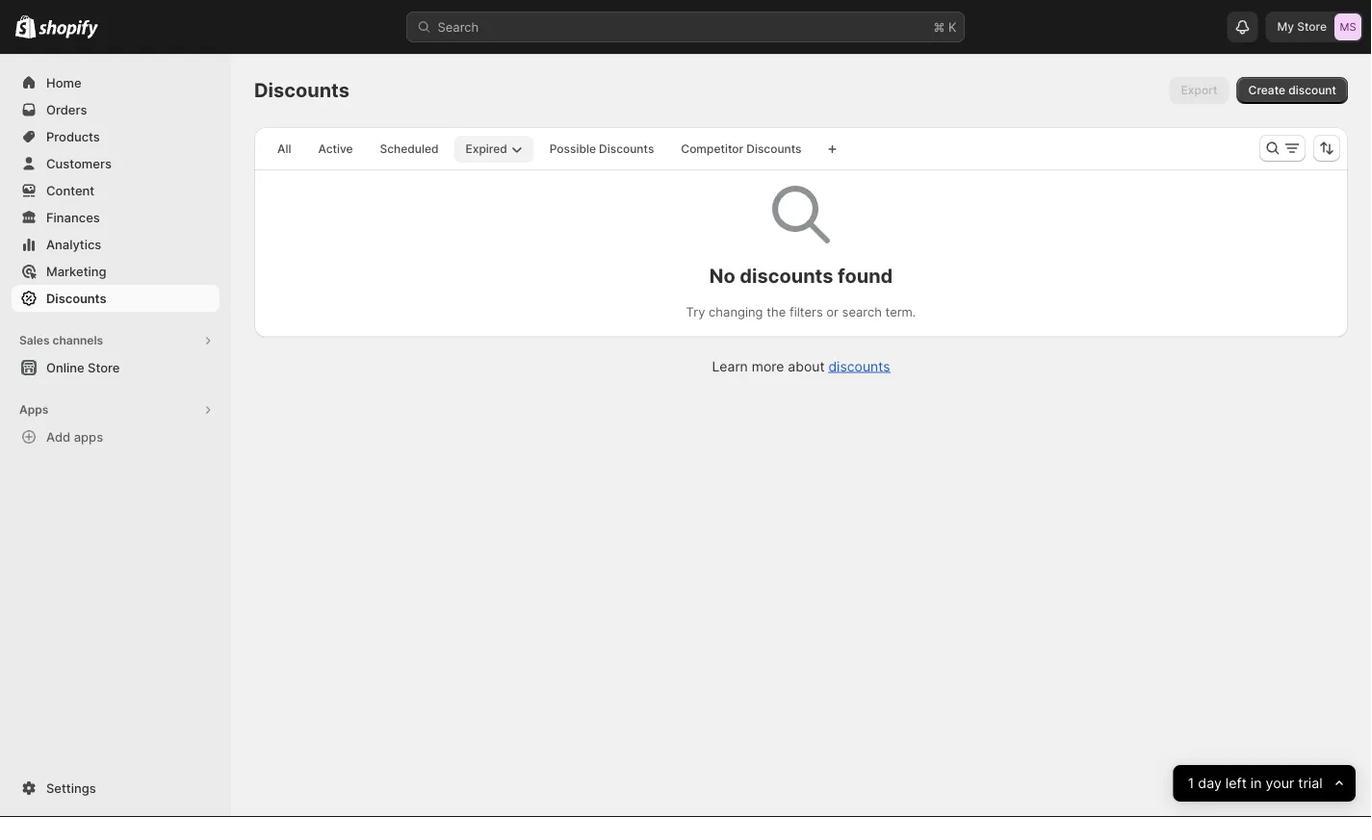 Task type: describe. For each thing, give the bounding box(es) containing it.
discount
[[1289, 83, 1337, 97]]

online
[[46, 360, 84, 375]]

or
[[827, 305, 839, 320]]

channels
[[52, 334, 103, 348]]

in
[[1251, 776, 1262, 792]]

create discount
[[1249, 83, 1337, 97]]

all link
[[266, 136, 303, 163]]

customers
[[46, 156, 112, 171]]

create
[[1249, 83, 1286, 97]]

no discounts found
[[710, 264, 893, 287]]

discounts link
[[12, 285, 220, 312]]

possible
[[550, 142, 596, 156]]

possible discounts
[[550, 142, 654, 156]]

k
[[949, 19, 957, 34]]

search
[[842, 305, 882, 320]]

products
[[46, 129, 100, 144]]

online store
[[46, 360, 120, 375]]

marketing
[[46, 264, 106, 279]]

online store button
[[0, 354, 231, 381]]

1 day left in your trial button
[[1174, 766, 1356, 802]]

expired
[[466, 142, 507, 156]]

1 day left in your trial
[[1188, 776, 1323, 792]]

customers link
[[12, 150, 220, 177]]

try
[[686, 305, 705, 320]]

possible discounts link
[[538, 136, 666, 163]]

sales channels button
[[12, 327, 220, 354]]

content link
[[12, 177, 220, 204]]

analytics
[[46, 237, 101, 252]]

competitor
[[681, 142, 744, 156]]

tab list containing all
[[262, 135, 817, 163]]

1 vertical spatial discounts
[[829, 358, 890, 375]]

discounts right possible
[[599, 142, 654, 156]]

settings
[[46, 781, 96, 796]]

add apps
[[46, 430, 103, 444]]

discounts up all
[[254, 78, 350, 102]]

scheduled link
[[368, 136, 450, 163]]

sales
[[19, 334, 50, 348]]

active link
[[307, 136, 365, 163]]

competitor discounts
[[681, 142, 802, 156]]

⌘
[[934, 19, 945, 34]]

try changing the filters or search term.
[[686, 305, 916, 320]]

0 vertical spatial discounts
[[740, 264, 834, 287]]

left
[[1226, 776, 1247, 792]]

learn more about discounts
[[712, 358, 890, 375]]

1 horizontal spatial shopify image
[[39, 20, 98, 39]]



Task type: vqa. For each thing, say whether or not it's contained in the screenshot.
about
yes



Task type: locate. For each thing, give the bounding box(es) containing it.
export button
[[1170, 77, 1229, 104]]

store for online store
[[88, 360, 120, 375]]

store right my
[[1297, 20, 1327, 34]]

add
[[46, 430, 71, 444]]

store inside button
[[88, 360, 120, 375]]

store for my store
[[1297, 20, 1327, 34]]

1 vertical spatial store
[[88, 360, 120, 375]]

0 vertical spatial store
[[1297, 20, 1327, 34]]

search
[[438, 19, 479, 34]]

online store link
[[12, 354, 220, 381]]

1
[[1188, 776, 1195, 792]]

discounts right about
[[829, 358, 890, 375]]

finances
[[46, 210, 100, 225]]

empty search results image
[[772, 186, 830, 244]]

found
[[838, 264, 893, 287]]

discounts up the
[[740, 264, 834, 287]]

trial
[[1299, 776, 1323, 792]]

finances link
[[12, 204, 220, 231]]

day
[[1199, 776, 1222, 792]]

home
[[46, 75, 81, 90]]

store down sales channels button at the top left of page
[[88, 360, 120, 375]]

about
[[788, 358, 825, 375]]

more
[[752, 358, 784, 375]]

competitor discounts link
[[670, 136, 813, 163]]

learn
[[712, 358, 748, 375]]

settings link
[[12, 775, 220, 802]]

changing
[[709, 305, 763, 320]]

tab list
[[262, 135, 817, 163]]

0 horizontal spatial store
[[88, 360, 120, 375]]

no
[[710, 264, 735, 287]]

export
[[1181, 83, 1218, 97]]

apps
[[19, 403, 48, 417]]

⌘ k
[[934, 19, 957, 34]]

0 horizontal spatial shopify image
[[15, 15, 36, 38]]

orders link
[[12, 96, 220, 123]]

term.
[[886, 305, 916, 320]]

orders
[[46, 102, 87, 117]]

marketing link
[[12, 258, 220, 285]]

discounts
[[254, 78, 350, 102], [599, 142, 654, 156], [747, 142, 802, 156], [46, 291, 106, 306]]

store
[[1297, 20, 1327, 34], [88, 360, 120, 375]]

discounts right competitor
[[747, 142, 802, 156]]

1 horizontal spatial store
[[1297, 20, 1327, 34]]

my
[[1277, 20, 1294, 34]]

all
[[277, 142, 291, 156]]

the
[[767, 305, 786, 320]]

my store
[[1277, 20, 1327, 34]]

active
[[318, 142, 353, 156]]

add apps button
[[12, 424, 220, 451]]

apps button
[[12, 397, 220, 424]]

apps
[[74, 430, 103, 444]]

content
[[46, 183, 95, 198]]

discounts
[[740, 264, 834, 287], [829, 358, 890, 375]]

scheduled
[[380, 142, 439, 156]]

filters
[[790, 305, 823, 320]]

my store image
[[1335, 13, 1362, 40]]

products link
[[12, 123, 220, 150]]

analytics link
[[12, 231, 220, 258]]

sales channels
[[19, 334, 103, 348]]

discounts link
[[829, 358, 890, 375]]

shopify image
[[15, 15, 36, 38], [39, 20, 98, 39]]

your
[[1266, 776, 1295, 792]]

home link
[[12, 69, 220, 96]]

create discount button
[[1237, 77, 1348, 104]]

discounts down marketing
[[46, 291, 106, 306]]

expired button
[[454, 136, 534, 163]]



